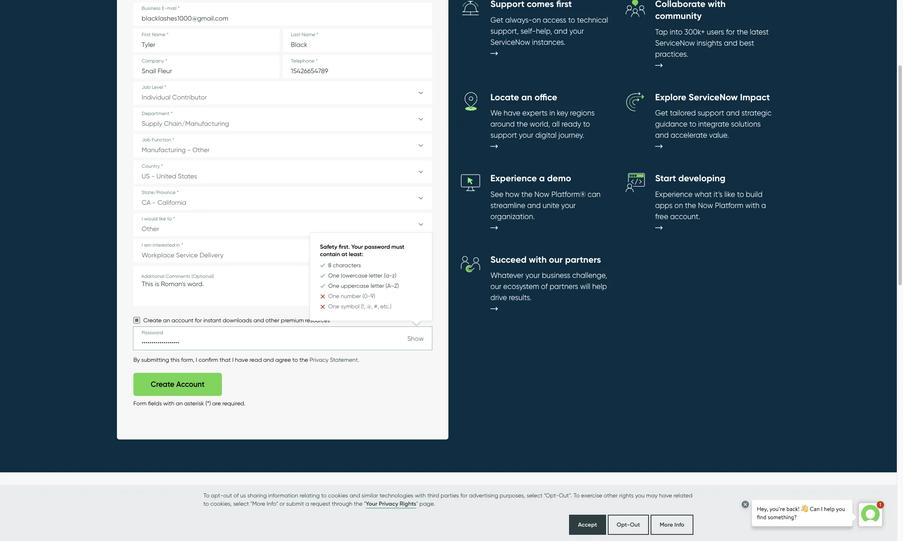 Task type: vqa. For each thing, say whether or not it's contained in the screenshot.
Create Account
yes



Task type: locate. For each thing, give the bounding box(es) containing it.
1 vertical spatial get
[[655, 109, 668, 117]]

accept
[[578, 522, 597, 529]]

servicenow inside get always-on access to technical support, self-help, and your servicenow instances.
[[491, 38, 530, 47]]

1 horizontal spatial select
[[527, 493, 543, 499]]

etc.)
[[380, 304, 392, 310]]

your inside we have experts in key regions around the world, all ready to support your digital journey.
[[519, 131, 534, 140]]

more
[[660, 522, 673, 529]]

"
[[364, 501, 366, 508], [416, 501, 418, 508]]

with up business
[[529, 254, 547, 266]]

1 horizontal spatial other
[[604, 493, 618, 499]]

get tailored support and strategic guidance to integrate solutions and accelerate value.
[[655, 109, 772, 140]]

to up accelerate
[[689, 120, 696, 129]]

apps
[[655, 201, 673, 210]]

and down 'guidance'
[[655, 131, 669, 140]]

0 vertical spatial have
[[504, 109, 520, 117]]

a left demo
[[539, 173, 545, 184]]

0 horizontal spatial support
[[491, 131, 517, 140]]

number
[[341, 293, 361, 300]]

a down build
[[761, 201, 766, 210]]

will
[[580, 283, 590, 291]]

your right first.
[[351, 244, 363, 251]]

whatever
[[491, 272, 524, 280]]

for left instant
[[195, 318, 202, 324]]

experience
[[491, 173, 537, 184], [655, 190, 693, 199]]

1 vertical spatial create
[[151, 381, 174, 390]]

" inside to opt-out of us sharing information relating to cookies and similar technologies with third parties for advertising purposes, select "opt-out".  to exercise other rights you may have related to cookies, select "more info" or submit a request through the "
[[364, 501, 366, 508]]

for right the parties
[[461, 493, 468, 499]]

get up 'guidance'
[[655, 109, 668, 117]]

your down the platform®
[[561, 201, 576, 210]]

0 horizontal spatial to
[[203, 493, 210, 499]]

by submitting this form, i confirm that i have read and agree to the privacy statement .
[[133, 357, 359, 364]]

your down world,
[[519, 131, 534, 140]]

our up business
[[549, 254, 563, 266]]

the up account.
[[685, 201, 696, 210]]

1 horizontal spatial "
[[416, 501, 418, 508]]

1 vertical spatial on
[[675, 201, 683, 210]]

create for create account
[[151, 381, 174, 390]]

advertising
[[469, 493, 498, 499]]

i right that
[[232, 357, 234, 364]]

to
[[203, 493, 210, 499], [574, 493, 580, 499]]

access
[[543, 16, 566, 24]]

now
[[535, 190, 550, 199], [698, 201, 713, 210]]

cookies
[[328, 493, 348, 499]]

see
[[491, 190, 504, 199]]

other left "premium"
[[265, 318, 279, 324]]

and right downloads
[[253, 318, 264, 324]]

ecosystem
[[503, 283, 539, 291]]

1 horizontal spatial on
[[675, 201, 683, 210]]

0 vertical spatial experience
[[491, 173, 537, 184]]

with up page.
[[415, 493, 426, 499]]

free
[[655, 212, 668, 221]]

with inside collaborate with community
[[708, 0, 726, 10]]

your
[[351, 244, 363, 251], [366, 501, 378, 508]]

0 vertical spatial select
[[527, 493, 543, 499]]

community
[[655, 10, 702, 21]]

(*)
[[205, 401, 211, 407]]

for right users
[[726, 27, 735, 36]]

privacy
[[310, 357, 329, 364], [379, 501, 398, 508]]

experience inside experience what it's like to build apps on the now platform with a free account.
[[655, 190, 693, 199]]

a inside experience what it's like to build apps on the now platform with a free account.
[[761, 201, 766, 210]]

1 vertical spatial your
[[366, 501, 378, 508]]

1 vertical spatial privacy
[[379, 501, 398, 508]]

premium
[[281, 318, 304, 324]]

servicenow down "into"
[[655, 39, 695, 47]]

on up help,
[[532, 16, 541, 24]]

experience up how
[[491, 173, 537, 184]]

with inside to opt-out of us sharing information relating to cookies and similar technologies with third parties for advertising purposes, select "opt-out".  to exercise other rights you may have related to cookies, select "more info" or submit a request through the "
[[415, 493, 426, 499]]

get inside get always-on access to technical support, self-help, and your servicenow instances.
[[491, 16, 503, 24]]

an up experts
[[521, 92, 532, 103]]

to down regions
[[583, 120, 590, 129]]

1 vertical spatial select
[[233, 501, 249, 508]]

None password field
[[133, 328, 432, 351]]

0 horizontal spatial "
[[364, 501, 366, 508]]

create up fields
[[151, 381, 174, 390]]

1 vertical spatial other
[[604, 493, 618, 499]]

we have experts in key regions around the world, all ready to support your digital journey.
[[491, 109, 595, 140]]

servicenow down the support,
[[491, 38, 530, 47]]

now up unite
[[535, 190, 550, 199]]

0 vertical spatial our
[[549, 254, 563, 266]]

now inside see how the now platform® can streamline and unite your organization.
[[535, 190, 550, 199]]

on inside experience what it's like to build apps on the now platform with a free account.
[[675, 201, 683, 210]]

1 horizontal spatial our
[[549, 254, 563, 266]]

0 horizontal spatial experience
[[491, 173, 537, 184]]

1 vertical spatial an
[[163, 318, 170, 324]]

of down business
[[541, 283, 548, 291]]

1 vertical spatial partners
[[550, 283, 578, 291]]

agree
[[275, 357, 291, 364]]

the down experts
[[517, 120, 528, 129]]

can
[[588, 190, 601, 199]]

create an account for instant downloads and other premium resources
[[143, 318, 330, 324]]

1 vertical spatial experience
[[655, 190, 693, 199]]

0 vertical spatial an
[[521, 92, 532, 103]]

the down similar
[[354, 501, 363, 508]]

to inside we have experts in key regions around the world, all ready to support your digital journey.
[[583, 120, 590, 129]]

what
[[695, 190, 712, 199]]

1 horizontal spatial to
[[574, 493, 580, 499]]

2 to from the left
[[574, 493, 580, 499]]

(a-
[[384, 273, 392, 279]]

on up account.
[[675, 201, 683, 210]]

office
[[535, 92, 557, 103]]

1 horizontal spatial support
[[698, 109, 724, 117]]

with up users
[[708, 0, 726, 10]]

1 horizontal spatial experience
[[655, 190, 693, 199]]

have up around
[[504, 109, 520, 117]]

and left best
[[724, 39, 738, 47]]

a down relating
[[305, 501, 309, 508]]

create inside button
[[151, 381, 174, 390]]

with down build
[[745, 201, 760, 210]]

2 horizontal spatial an
[[521, 92, 532, 103]]

1 vertical spatial now
[[698, 201, 713, 210]]

2 vertical spatial a
[[305, 501, 309, 508]]

0 vertical spatial a
[[539, 173, 545, 184]]

select down us
[[233, 501, 249, 508]]

" down similar
[[364, 501, 366, 508]]

0 vertical spatial support
[[698, 109, 724, 117]]

0 horizontal spatial a
[[305, 501, 309, 508]]

start developing
[[655, 173, 726, 184]]

to right like
[[737, 190, 744, 199]]

other left rights
[[604, 493, 618, 499]]

@,
[[367, 304, 373, 310]]

have left read
[[235, 357, 248, 364]]

Telephone telephone field
[[283, 55, 432, 78]]

now down what
[[698, 201, 713, 210]]

0 vertical spatial now
[[535, 190, 550, 199]]

solutions
[[731, 120, 761, 129]]

cookies,
[[210, 501, 232, 508]]

privacy left statement
[[310, 357, 329, 364]]

2 vertical spatial have
[[659, 493, 672, 499]]

2 vertical spatial for
[[461, 493, 468, 499]]

1 vertical spatial of
[[233, 493, 239, 499]]

best
[[739, 39, 754, 47]]

to right access
[[568, 16, 575, 24]]

around
[[491, 120, 515, 129]]

0 horizontal spatial of
[[233, 493, 239, 499]]

support down around
[[491, 131, 517, 140]]

1 horizontal spatial of
[[541, 283, 548, 291]]

drive
[[491, 294, 507, 302]]

0 vertical spatial get
[[491, 16, 503, 24]]

challenge,
[[572, 272, 607, 280]]

create account
[[151, 381, 205, 390]]

partners down business
[[550, 283, 578, 291]]

form
[[133, 401, 147, 407]]

always-
[[505, 16, 532, 24]]

your down technical
[[569, 27, 584, 35]]

latest
[[750, 27, 769, 36]]

1 horizontal spatial your
[[366, 501, 378, 508]]

2 horizontal spatial for
[[726, 27, 735, 36]]

info
[[675, 522, 684, 529]]

us
[[240, 493, 246, 499]]

0 horizontal spatial i
[[196, 357, 197, 364]]

0 vertical spatial for
[[726, 27, 735, 36]]

to right agree
[[292, 357, 298, 364]]

to right out".
[[574, 493, 580, 499]]

other
[[265, 318, 279, 324], [604, 493, 618, 499]]

guidance
[[655, 120, 688, 129]]

and
[[554, 27, 568, 35], [724, 39, 738, 47], [726, 109, 740, 117], [655, 131, 669, 140], [527, 201, 541, 210], [253, 318, 264, 324], [263, 357, 274, 364], [350, 493, 360, 499]]

world,
[[530, 120, 550, 129]]

the inside see how the now platform® can streamline and unite your organization.
[[521, 190, 533, 199]]

an left account
[[163, 318, 170, 324]]

2 horizontal spatial a
[[761, 201, 766, 210]]

1 horizontal spatial get
[[655, 109, 668, 117]]

1 vertical spatial a
[[761, 201, 766, 210]]

get inside get tailored support and strategic guidance to integrate solutions and accelerate value.
[[655, 109, 668, 117]]

our up 'drive' at right
[[491, 283, 501, 291]]

your up ecosystem
[[526, 272, 540, 280]]

account.
[[670, 212, 700, 221]]

the inside experience what it's like to build apps on the now platform with a free account.
[[685, 201, 696, 210]]

None text field
[[133, 266, 432, 307]]

and up solutions
[[726, 109, 740, 117]]

have right may
[[659, 493, 672, 499]]

get for get always-on access to technical support, self-help, and your servicenow instances.
[[491, 16, 503, 24]]

0 horizontal spatial on
[[532, 16, 541, 24]]

i right form,
[[196, 357, 197, 364]]

0 horizontal spatial privacy
[[310, 357, 329, 364]]

letter
[[369, 273, 383, 279], [371, 283, 384, 290]]

partners up challenge,
[[565, 254, 601, 266]]

and left unite
[[527, 201, 541, 210]]

your inside get always-on access to technical support, self-help, and your servicenow instances.
[[569, 27, 584, 35]]

letter up 9) at the bottom of page
[[371, 283, 384, 290]]

your down similar
[[366, 501, 378, 508]]

1 horizontal spatial now
[[698, 201, 713, 210]]

an left asterisk
[[176, 401, 183, 407]]

1 horizontal spatial i
[[232, 357, 234, 364]]

0 vertical spatial of
[[541, 283, 548, 291]]

1 " from the left
[[364, 501, 366, 508]]

to opt-out of us sharing information relating to cookies and similar technologies with third parties for advertising purposes, select "opt-out".  to exercise other rights you may have related to cookies, select "more info" or submit a request through the "
[[203, 493, 693, 508]]

0 horizontal spatial an
[[163, 318, 170, 324]]

get up the support,
[[491, 16, 503, 24]]

relating
[[300, 493, 320, 499]]

to left opt-
[[203, 493, 210, 499]]

page.
[[419, 501, 435, 508]]

1 horizontal spatial have
[[504, 109, 520, 117]]

and left similar
[[350, 493, 360, 499]]

the up best
[[737, 27, 748, 36]]

our inside whatever your business challenge, our ecosystem of partners will help drive results.
[[491, 283, 501, 291]]

0 horizontal spatial your
[[351, 244, 363, 251]]

statement
[[330, 357, 358, 364]]

submit
[[286, 501, 304, 508]]

4 one from the top
[[328, 304, 339, 310]]

the right how
[[521, 190, 533, 199]]

support,
[[491, 27, 519, 35]]

2 one from the top
[[328, 283, 339, 290]]

support up "integrate"
[[698, 109, 724, 117]]

0 vertical spatial on
[[532, 16, 541, 24]]

a
[[539, 173, 545, 184], [761, 201, 766, 210], [305, 501, 309, 508]]

least:
[[349, 251, 363, 258]]

1 vertical spatial for
[[195, 318, 202, 324]]

like
[[725, 190, 735, 199]]

0 horizontal spatial get
[[491, 16, 503, 24]]

select left "opt-
[[527, 493, 543, 499]]

whatever your business challenge, our ecosystem of partners will help drive results.
[[491, 272, 607, 302]]

downloads
[[223, 318, 252, 324]]

1 vertical spatial have
[[235, 357, 248, 364]]

First Name text field
[[133, 29, 279, 52]]

for inside to opt-out of us sharing information relating to cookies and similar technologies with third parties for advertising purposes, select "opt-out".  to exercise other rights you may have related to cookies, select "more info" or submit a request through the "
[[461, 493, 468, 499]]

"opt-
[[544, 493, 559, 499]]

0 vertical spatial privacy
[[310, 357, 329, 364]]

1 horizontal spatial for
[[461, 493, 468, 499]]

experience up apps
[[655, 190, 693, 199]]

help
[[592, 283, 607, 291]]

have
[[504, 109, 520, 117], [235, 357, 248, 364], [659, 493, 672, 499]]

0 horizontal spatial now
[[535, 190, 550, 199]]

show
[[407, 335, 424, 343]]

platform®
[[551, 190, 586, 199]]

0 horizontal spatial our
[[491, 283, 501, 291]]

get always-on access to technical support, self-help, and your servicenow instances.
[[491, 16, 608, 47]]

" left page.
[[416, 501, 418, 508]]

0 vertical spatial partners
[[565, 254, 601, 266]]

experience for experience a demo
[[491, 173, 537, 184]]

0 vertical spatial letter
[[369, 273, 383, 279]]

1 vertical spatial our
[[491, 283, 501, 291]]

create left account
[[143, 318, 162, 324]]

1 one from the top
[[328, 273, 339, 279]]

value.
[[709, 131, 729, 140]]

2 vertical spatial an
[[176, 401, 183, 407]]

Business E-mail text field
[[133, 3, 432, 26]]

sharing
[[247, 493, 267, 499]]

of left us
[[233, 493, 239, 499]]

get
[[491, 16, 503, 24], [655, 109, 668, 117]]

2 " from the left
[[416, 501, 418, 508]]

strategic
[[742, 109, 772, 117]]

an for create
[[163, 318, 170, 324]]

1 vertical spatial support
[[491, 131, 517, 140]]

select
[[527, 493, 543, 499], [233, 501, 249, 508]]

and inside see how the now platform® can streamline and unite your organization.
[[527, 201, 541, 210]]

and down access
[[554, 27, 568, 35]]

0 vertical spatial create
[[143, 318, 162, 324]]

parties
[[441, 493, 459, 499]]

get always-on access to technical support, self-help, and your servicenow instances. link
[[461, 0, 609, 69]]

0 vertical spatial your
[[351, 244, 363, 251]]

0 horizontal spatial other
[[265, 318, 279, 324]]

must
[[391, 244, 404, 251]]

have inside we have experts in key regions around the world, all ready to support your digital journey.
[[504, 109, 520, 117]]

of inside whatever your business challenge, our ecosystem of partners will help drive results.
[[541, 283, 548, 291]]

opt-
[[617, 522, 630, 529]]

servicenow inside tap into 300k+ users for the latest servicenow insights and best practices.
[[655, 39, 695, 47]]

have inside to opt-out of us sharing information relating to cookies and similar technologies with third parties for advertising purposes, select "opt-out".  to exercise other rights you may have related to cookies, select "more info" or submit a request through the "
[[659, 493, 672, 499]]

2 horizontal spatial have
[[659, 493, 672, 499]]

Company text field
[[133, 55, 279, 78]]

privacy down technologies
[[379, 501, 398, 508]]

1 horizontal spatial privacy
[[379, 501, 398, 508]]

letter left (a-
[[369, 273, 383, 279]]



Task type: describe. For each thing, give the bounding box(es) containing it.
and right read
[[263, 357, 274, 364]]

to inside experience what it's like to build apps on the now platform with a free account.
[[737, 190, 744, 199]]

opt-
[[211, 493, 223, 499]]

0 horizontal spatial for
[[195, 318, 202, 324]]

the right agree
[[299, 357, 308, 364]]

platform
[[715, 201, 744, 210]]

Last Name text field
[[283, 29, 432, 52]]

out
[[630, 522, 640, 529]]

technologies
[[380, 493, 413, 499]]

technical
[[577, 16, 608, 24]]

the inside to opt-out of us sharing information relating to cookies and similar technologies with third parties for advertising purposes, select "opt-out".  to exercise other rights you may have related to cookies, select "more info" or submit a request through the "
[[354, 501, 363, 508]]

users
[[707, 27, 724, 36]]

regions
[[570, 109, 595, 117]]

.
[[358, 357, 359, 364]]

tap into 300k+ users for the latest servicenow insights and best practices.
[[655, 27, 769, 58]]

1 i from the left
[[196, 357, 197, 364]]

servicenow up get tailored support and strategic guidance to integrate solutions and accelerate value. in the top of the page
[[689, 92, 738, 103]]

that
[[220, 357, 231, 364]]

ready
[[562, 120, 581, 129]]

integrate
[[698, 120, 729, 129]]

privacy statement link
[[310, 357, 358, 364]]

accept button
[[569, 516, 606, 536]]

8 characters one lowercase letter (a-z) one uppercase letter (a–z) one number (0-9) one symbol (!, @, #, etc.)
[[328, 263, 399, 310]]

other inside to opt-out of us sharing information relating to cookies and similar technologies with third parties for advertising purposes, select "opt-out".  to exercise other rights you may have related to cookies, select "more info" or submit a request through the "
[[604, 493, 618, 499]]

insights
[[697, 39, 722, 47]]

explore servicenow impact
[[655, 92, 770, 103]]

rights
[[619, 493, 634, 499]]

required.
[[222, 401, 245, 407]]

and inside tap into 300k+ users for the latest servicenow insights and best practices.
[[724, 39, 738, 47]]

lowercase
[[341, 273, 368, 279]]

more info button
[[651, 516, 694, 536]]

and inside to opt-out of us sharing information relating to cookies and similar technologies with third parties for advertising purposes, select "opt-out".  to exercise other rights you may have related to cookies, select "more info" or submit a request through the "
[[350, 493, 360, 499]]

results.
[[509, 294, 532, 302]]

purposes,
[[500, 493, 525, 499]]

the inside tap into 300k+ users for the latest servicenow insights and best practices.
[[737, 27, 748, 36]]

safety first. your password must contain at least:
[[320, 244, 404, 258]]

fields
[[148, 401, 162, 407]]

related
[[674, 493, 693, 499]]

with inside experience what it's like to build apps on the now platform with a free account.
[[745, 201, 760, 210]]

instances.
[[532, 38, 566, 47]]

experience for experience what it's like to build apps on the now platform with a free account.
[[655, 190, 693, 199]]

your privacy rights " page.
[[366, 501, 435, 508]]

to left cookies,
[[203, 501, 209, 508]]

create for create an account for instant downloads and other premium resources
[[143, 318, 162, 324]]

info"
[[267, 501, 278, 508]]

to inside get tailored support and strategic guidance to integrate solutions and accelerate value.
[[689, 120, 696, 129]]

your inside safety first. your password must contain at least:
[[351, 244, 363, 251]]

now inside experience what it's like to build apps on the now platform with a free account.
[[698, 201, 713, 210]]

1 horizontal spatial an
[[176, 401, 183, 407]]

how
[[505, 190, 520, 199]]

1 vertical spatial letter
[[371, 283, 384, 290]]

on inside get always-on access to technical support, self-help, and your servicenow instances.
[[532, 16, 541, 24]]

1 horizontal spatial a
[[539, 173, 545, 184]]

and inside get always-on access to technical support, self-help, and your servicenow instances.
[[554, 27, 568, 35]]

out
[[223, 493, 232, 499]]

it's
[[714, 190, 723, 199]]

experience what it's like to build apps on the now platform with a free account.
[[655, 190, 766, 221]]

resources
[[305, 318, 330, 324]]

the inside we have experts in key regions around the world, all ready to support your digital journey.
[[517, 120, 528, 129]]

see how the now platform® can streamline and unite your organization.
[[491, 190, 601, 221]]

demo
[[547, 173, 571, 184]]

in
[[550, 109, 555, 117]]

succeed with our partners
[[491, 254, 601, 266]]

locate
[[491, 92, 519, 103]]

business
[[542, 272, 570, 280]]

1 to from the left
[[203, 493, 210, 499]]

self-
[[521, 27, 536, 35]]

tailored
[[670, 109, 696, 117]]

similar
[[362, 493, 378, 499]]

succeed
[[491, 254, 527, 266]]

read
[[250, 357, 262, 364]]

2 i from the left
[[232, 357, 234, 364]]

information
[[268, 493, 298, 499]]

instant
[[203, 318, 221, 324]]

rights
[[400, 501, 416, 508]]

or
[[280, 501, 285, 508]]

a inside to opt-out of us sharing information relating to cookies and similar technologies with third parties for advertising purposes, select "opt-out".  to exercise other rights you may have related to cookies, select "more info" or submit a request through the "
[[305, 501, 309, 508]]

3 one from the top
[[328, 293, 339, 300]]

an for locate
[[521, 92, 532, 103]]

your inside whatever your business challenge, our ecosystem of partners will help drive results.
[[526, 272, 540, 280]]

journey.
[[559, 131, 584, 140]]

experience a demo
[[491, 173, 571, 184]]

0 horizontal spatial have
[[235, 357, 248, 364]]

of inside to opt-out of us sharing information relating to cookies and similar technologies with third parties for advertising purposes, select "opt-out".  to exercise other rights you may have related to cookies, select "more info" or submit a request through the "
[[233, 493, 239, 499]]

8
[[328, 263, 331, 269]]

account
[[176, 381, 205, 390]]

get for get tailored support and strategic guidance to integrate solutions and accelerate value.
[[655, 109, 668, 117]]

your inside see how the now platform® can streamline and unite your organization.
[[561, 201, 576, 210]]

to inside get always-on access to technical support, self-help, and your servicenow instances.
[[568, 16, 575, 24]]

to up request
[[321, 493, 327, 499]]

support inside we have experts in key regions around the world, all ready to support your digital journey.
[[491, 131, 517, 140]]

" inside your privacy rights " page.
[[416, 501, 418, 508]]

help,
[[536, 27, 552, 35]]

9)
[[371, 293, 375, 300]]

explore
[[655, 92, 686, 103]]

support inside get tailored support and strategic guidance to integrate solutions and accelerate value.
[[698, 109, 724, 117]]

at
[[342, 251, 347, 258]]

#,
[[374, 304, 379, 310]]

key
[[557, 109, 568, 117]]

collaborate with community
[[655, 0, 726, 21]]

unite
[[543, 201, 559, 210]]

exercise
[[581, 493, 602, 499]]

request
[[311, 501, 330, 508]]

0 horizontal spatial select
[[233, 501, 249, 508]]

0 vertical spatial other
[[265, 318, 279, 324]]

tap
[[655, 27, 668, 36]]

with right fields
[[163, 401, 174, 407]]

z)
[[392, 273, 396, 279]]

for inside tap into 300k+ users for the latest servicenow insights and best practices.
[[726, 27, 735, 36]]

submitting
[[141, 357, 169, 364]]

partners inside whatever your business challenge, our ecosystem of partners will help drive results.
[[550, 283, 578, 291]]

impact
[[740, 92, 770, 103]]

by
[[133, 357, 140, 364]]

asterisk
[[184, 401, 204, 407]]

"more
[[250, 501, 265, 508]]

may
[[646, 493, 658, 499]]



